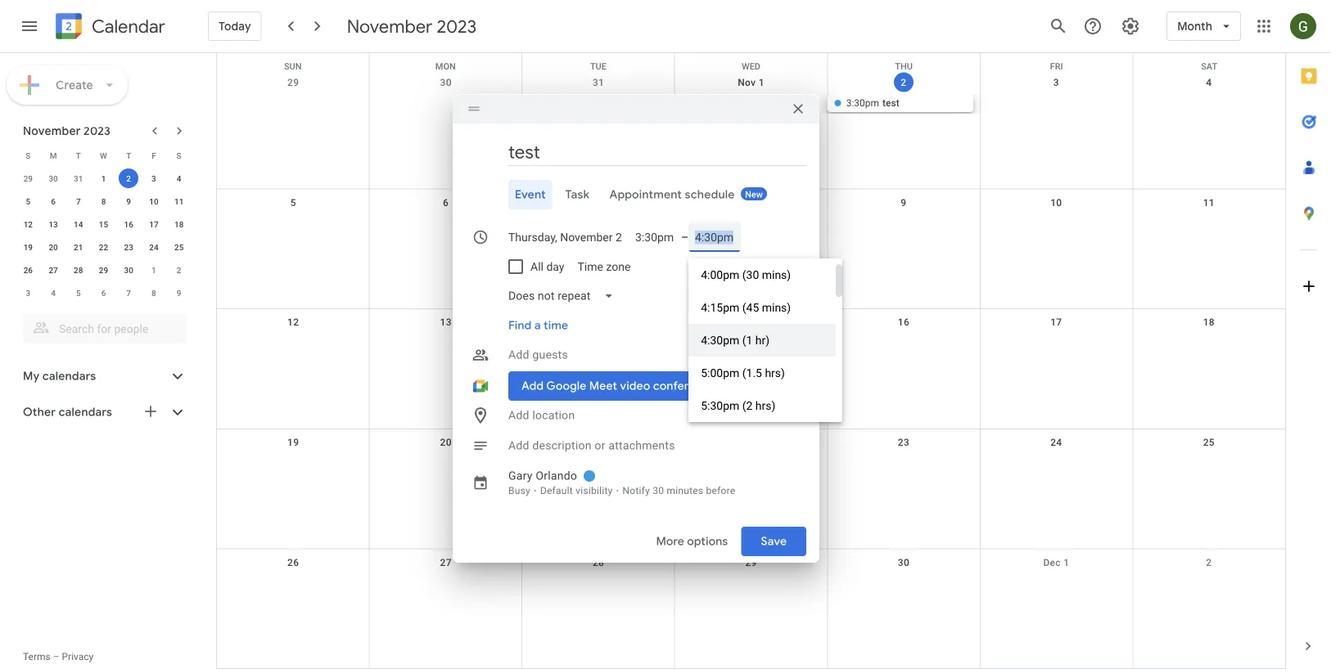 Task type: locate. For each thing, give the bounding box(es) containing it.
month
[[1178, 19, 1213, 34]]

0 vertical spatial 15
[[99, 219, 108, 229]]

0 horizontal spatial 5
[[26, 197, 30, 206]]

1 vertical spatial 21
[[593, 437, 605, 449]]

10 inside november 2023 grid
[[149, 197, 159, 206]]

0 vertical spatial hrs)
[[765, 367, 785, 380]]

2 horizontal spatial 3
[[1054, 77, 1060, 88]]

– right start time text field
[[681, 231, 689, 244]]

1 mins) from the top
[[762, 268, 791, 282]]

31
[[593, 77, 605, 88], [74, 174, 83, 183]]

hrs) right the (2
[[756, 399, 776, 413]]

0 horizontal spatial 31
[[74, 174, 83, 183]]

row
[[217, 53, 1286, 72], [217, 70, 1286, 190], [16, 144, 192, 167], [16, 167, 192, 190], [217, 190, 1286, 310], [16, 190, 192, 213], [16, 213, 192, 236], [16, 236, 192, 259], [16, 259, 192, 282], [16, 282, 192, 305], [217, 310, 1286, 430], [217, 430, 1286, 550], [217, 550, 1286, 670]]

cell down mon
[[370, 94, 522, 114]]

0 horizontal spatial 10
[[149, 197, 159, 206]]

1 t from the left
[[76, 151, 81, 161]]

calendars
[[42, 369, 96, 384], [59, 405, 112, 420]]

0 vertical spatial 31
[[593, 77, 605, 88]]

4:00pm
[[701, 268, 740, 282]]

1 horizontal spatial 23
[[898, 437, 910, 449]]

1 vertical spatial 4
[[177, 174, 181, 183]]

21 down 14
[[74, 242, 83, 252]]

24 inside 24 element
[[149, 242, 159, 252]]

4 inside grid
[[1207, 77, 1212, 88]]

s right the f
[[177, 151, 182, 161]]

12 element
[[18, 215, 38, 234]]

1 horizontal spatial s
[[177, 151, 182, 161]]

0 vertical spatial 20
[[49, 242, 58, 252]]

my calendars button
[[3, 364, 203, 390]]

6
[[51, 197, 56, 206], [443, 197, 449, 209], [101, 288, 106, 298]]

29 inside october 29 element
[[23, 174, 33, 183]]

17 inside november 2023 grid
[[149, 219, 159, 229]]

1 vertical spatial –
[[53, 652, 59, 663]]

0 vertical spatial 17
[[149, 219, 159, 229]]

2023 up mon
[[437, 15, 477, 38]]

other
[[23, 405, 56, 420]]

1 horizontal spatial 9
[[177, 288, 181, 298]]

1 horizontal spatial t
[[126, 151, 131, 161]]

19
[[23, 242, 33, 252], [288, 437, 299, 449]]

21 inside grid
[[593, 437, 605, 449]]

0 vertical spatial add
[[509, 348, 530, 362]]

4 for nov 1
[[1207, 77, 1212, 88]]

6 cell from the left
[[1133, 94, 1286, 114]]

visibility
[[576, 486, 613, 497]]

7
[[76, 197, 81, 206], [126, 288, 131, 298]]

hrs) inside 5:00pm (1.5 hrs) option
[[765, 367, 785, 380]]

mins) right (30
[[762, 268, 791, 282]]

26 element
[[18, 260, 38, 280]]

cell down nov 1
[[675, 94, 828, 114]]

all day
[[531, 260, 565, 274]]

1
[[759, 77, 765, 88], [101, 174, 106, 183], [152, 265, 156, 275], [1064, 557, 1070, 569]]

0 horizontal spatial 18
[[174, 219, 184, 229]]

row group containing 29
[[16, 167, 192, 305]]

t
[[76, 151, 81, 161], [126, 151, 131, 161]]

hrs) right (1.5
[[765, 367, 785, 380]]

task button
[[559, 180, 597, 210]]

add inside dropdown button
[[509, 348, 530, 362]]

main drawer image
[[20, 16, 39, 36]]

1 horizontal spatial 7
[[126, 288, 131, 298]]

0 horizontal spatial 24
[[149, 242, 159, 252]]

add down find
[[509, 348, 530, 362]]

terms
[[23, 652, 51, 663]]

1 horizontal spatial 8
[[152, 288, 156, 298]]

1 horizontal spatial 6
[[101, 288, 106, 298]]

4
[[1207, 77, 1212, 88], [177, 174, 181, 183], [51, 288, 56, 298]]

7 down october 31 element
[[76, 197, 81, 206]]

today
[[219, 19, 251, 34]]

31 inside row group
[[74, 174, 83, 183]]

30
[[440, 77, 452, 88], [49, 174, 58, 183], [124, 265, 133, 275], [653, 486, 664, 497], [898, 557, 910, 569]]

0 vertical spatial calendars
[[42, 369, 96, 384]]

1 vertical spatial 7
[[126, 288, 131, 298]]

26 inside november 2023 grid
[[23, 265, 33, 275]]

21 right description
[[593, 437, 605, 449]]

all
[[531, 260, 544, 274]]

13
[[49, 219, 58, 229], [440, 317, 452, 329]]

15 up 22
[[99, 219, 108, 229]]

october 30 element
[[43, 169, 63, 188]]

1 horizontal spatial tab list
[[1287, 53, 1332, 624]]

3:30pm test
[[847, 97, 900, 109]]

4:30pm (1 hr) option
[[689, 324, 836, 357]]

2 horizontal spatial 5
[[290, 197, 296, 209]]

0 horizontal spatial 17
[[149, 219, 159, 229]]

15
[[99, 219, 108, 229], [746, 317, 757, 329]]

1 vertical spatial 27
[[440, 557, 452, 569]]

1 vertical spatial 17
[[1051, 317, 1063, 329]]

find a time button
[[502, 311, 575, 341]]

23
[[124, 242, 133, 252], [898, 437, 910, 449]]

t up october 31 element
[[76, 151, 81, 161]]

4:00pm (30 mins) option
[[689, 259, 836, 292]]

1 add from the top
[[509, 348, 530, 362]]

0 vertical spatial 19
[[23, 242, 33, 252]]

Add title text field
[[509, 140, 807, 165]]

5
[[26, 197, 30, 206], [290, 197, 296, 209], [76, 288, 81, 298]]

0 vertical spatial 23
[[124, 242, 133, 252]]

0 vertical spatial 16
[[124, 219, 133, 229]]

1 vertical spatial 19
[[288, 437, 299, 449]]

3 up 10 element
[[152, 174, 156, 183]]

–
[[681, 231, 689, 244], [53, 652, 59, 663]]

0 horizontal spatial 28
[[74, 265, 83, 275]]

grid
[[216, 53, 1286, 670]]

calendars up other calendars
[[42, 369, 96, 384]]

add for add location
[[509, 409, 530, 423]]

1 horizontal spatial 16
[[898, 317, 910, 329]]

1 vertical spatial 15
[[746, 317, 757, 329]]

8 right schedule
[[749, 197, 754, 209]]

or
[[595, 439, 606, 453]]

(1
[[743, 334, 753, 347]]

19 inside november 2023 grid
[[23, 242, 33, 252]]

30 element
[[119, 260, 139, 280]]

26
[[23, 265, 33, 275], [288, 557, 299, 569]]

14 element
[[69, 215, 88, 234]]

28 down "21" "element"
[[74, 265, 83, 275]]

1 vertical spatial 25
[[1204, 437, 1215, 449]]

(1.5
[[743, 367, 762, 380]]

t up 2 cell
[[126, 151, 131, 161]]

1 horizontal spatial 11
[[1204, 197, 1215, 209]]

2 horizontal spatial 6
[[443, 197, 449, 209]]

2 inside cell
[[126, 174, 131, 183]]

9 for november 2023
[[126, 197, 131, 206]]

15 down '(45'
[[746, 317, 757, 329]]

2
[[901, 77, 907, 88], [126, 174, 131, 183], [177, 265, 181, 275], [1207, 557, 1212, 569]]

3 for 1
[[152, 174, 156, 183]]

6 inside grid
[[443, 197, 449, 209]]

24 element
[[144, 238, 164, 257]]

16 element
[[119, 215, 139, 234]]

tab list
[[1287, 53, 1332, 624], [466, 180, 807, 210]]

1 horizontal spatial 18
[[1204, 317, 1215, 329]]

2 vertical spatial 4
[[51, 288, 56, 298]]

4:30pm (1 hr)
[[701, 334, 770, 347]]

7 down 30 element
[[126, 288, 131, 298]]

new
[[745, 190, 763, 200]]

3 down fri
[[1054, 77, 1060, 88]]

1 horizontal spatial 3
[[152, 174, 156, 183]]

1 cell from the left
[[217, 94, 370, 114]]

25
[[174, 242, 184, 252], [1204, 437, 1215, 449]]

9 inside row
[[177, 288, 181, 298]]

31 inside grid
[[593, 77, 605, 88]]

add guests
[[509, 348, 568, 362]]

0 vertical spatial november
[[347, 15, 433, 38]]

28 inside grid
[[593, 557, 605, 569]]

calendar heading
[[88, 15, 165, 38]]

27
[[49, 265, 58, 275], [440, 557, 452, 569]]

0 horizontal spatial 13
[[49, 219, 58, 229]]

0 horizontal spatial 26
[[23, 265, 33, 275]]

1 horizontal spatial 25
[[1204, 437, 1215, 449]]

s up october 29 element
[[26, 151, 31, 161]]

0 vertical spatial mins)
[[762, 268, 791, 282]]

orlando
[[536, 470, 577, 483]]

Start date text field
[[509, 228, 622, 247]]

Search for people text field
[[33, 315, 177, 344]]

16 inside grid
[[898, 317, 910, 329]]

4 down the 27 element on the top of the page
[[51, 288, 56, 298]]

mins) inside option
[[762, 301, 791, 315]]

december 7 element
[[119, 283, 139, 303]]

0 horizontal spatial 21
[[74, 242, 83, 252]]

11 element
[[169, 192, 189, 211]]

end time list box
[[689, 259, 843, 423]]

row containing s
[[16, 144, 192, 167]]

schedule
[[685, 188, 735, 202]]

10 for november 2023
[[149, 197, 159, 206]]

13 left find
[[440, 317, 452, 329]]

16
[[124, 219, 133, 229], [898, 317, 910, 329]]

13 inside november 2023 grid
[[49, 219, 58, 229]]

nov
[[738, 77, 756, 88]]

event
[[515, 188, 546, 202]]

5 cell from the left
[[980, 94, 1133, 114]]

2 mins) from the top
[[762, 301, 791, 315]]

1 right 'dec'
[[1064, 557, 1070, 569]]

s
[[26, 151, 31, 161], [177, 151, 182, 161]]

month button
[[1167, 7, 1242, 46]]

row group
[[16, 167, 192, 305]]

28 down visibility
[[593, 557, 605, 569]]

5:30pm
[[701, 399, 740, 413]]

1 vertical spatial hrs)
[[756, 399, 776, 413]]

november 2023 grid
[[16, 144, 192, 305]]

1 vertical spatial mins)
[[762, 301, 791, 315]]

0 horizontal spatial 23
[[124, 242, 133, 252]]

11 inside november 2023 grid
[[174, 197, 184, 206]]

0 horizontal spatial 9
[[126, 197, 131, 206]]

to element
[[681, 231, 689, 244]]

0 horizontal spatial november
[[23, 124, 81, 138]]

2 11 from the left
[[1204, 197, 1215, 209]]

cell
[[217, 94, 370, 114], [370, 94, 522, 114], [522, 94, 675, 114], [675, 94, 828, 114], [980, 94, 1133, 114], [1133, 94, 1286, 114]]

mins)
[[762, 268, 791, 282], [762, 301, 791, 315]]

1 horizontal spatial –
[[681, 231, 689, 244]]

row containing sun
[[217, 53, 1286, 72]]

4:30pm
[[701, 334, 740, 347]]

mins) right '(45'
[[762, 301, 791, 315]]

– right "terms" link
[[53, 652, 59, 663]]

6 inside december 6 element
[[101, 288, 106, 298]]

cell down tue
[[522, 94, 675, 114]]

21 element
[[69, 238, 88, 257]]

28 inside row group
[[74, 265, 83, 275]]

mins) inside option
[[762, 268, 791, 282]]

1 vertical spatial 3
[[152, 174, 156, 183]]

15 element
[[94, 215, 113, 234]]

0 horizontal spatial 11
[[174, 197, 184, 206]]

31 down tue
[[593, 77, 605, 88]]

1 horizontal spatial 5
[[76, 288, 81, 298]]

End time text field
[[695, 223, 735, 252]]

20 inside 'element'
[[49, 242, 58, 252]]

1 vertical spatial 12
[[288, 317, 299, 329]]

15 inside grid
[[746, 317, 757, 329]]

add left location
[[509, 409, 530, 423]]

1 vertical spatial 23
[[898, 437, 910, 449]]

3 cell from the left
[[522, 94, 675, 114]]

november 2023 up 'm'
[[23, 124, 111, 138]]

1 vertical spatial 31
[[74, 174, 83, 183]]

0 horizontal spatial november 2023
[[23, 124, 111, 138]]

28 for dec 1
[[593, 557, 605, 569]]

4 down sat
[[1207, 77, 1212, 88]]

hrs) inside 5:30pm (2 hrs) option
[[756, 399, 776, 413]]

mon
[[436, 61, 456, 72]]

mins) for 4:15pm (45 mins)
[[762, 301, 791, 315]]

calendars down my calendars dropdown button
[[59, 405, 112, 420]]

20
[[49, 242, 58, 252], [440, 437, 452, 449]]

minutes
[[667, 486, 704, 497]]

cell down fri
[[980, 94, 1133, 114]]

0 horizontal spatial t
[[76, 151, 81, 161]]

5 inside row
[[76, 288, 81, 298]]

None field
[[502, 282, 627, 311]]

1 10 from the left
[[149, 197, 159, 206]]

1 right nov
[[759, 77, 765, 88]]

2023 up w
[[84, 124, 111, 138]]

6 for sun
[[443, 197, 449, 209]]

0 horizontal spatial 19
[[23, 242, 33, 252]]

2 horizontal spatial 4
[[1207, 77, 1212, 88]]

26 inside grid
[[288, 557, 299, 569]]

21
[[74, 242, 83, 252], [593, 437, 605, 449]]

add up 'gary'
[[509, 439, 530, 453]]

attachments
[[609, 439, 675, 453]]

0 vertical spatial november 2023
[[347, 15, 477, 38]]

cell down sun
[[217, 94, 370, 114]]

1 horizontal spatial 31
[[593, 77, 605, 88]]

8 down december 1 element
[[152, 288, 156, 298]]

zone
[[606, 260, 631, 274]]

1 11 from the left
[[174, 197, 184, 206]]

december 5 element
[[69, 283, 88, 303]]

m
[[50, 151, 57, 161]]

1 horizontal spatial 12
[[288, 317, 299, 329]]

4 for 1
[[177, 174, 181, 183]]

24
[[149, 242, 159, 252], [1051, 437, 1063, 449]]

0 vertical spatial 4
[[1207, 77, 1212, 88]]

9
[[126, 197, 131, 206], [901, 197, 907, 209], [177, 288, 181, 298]]

4:00pm (30 mins)
[[701, 268, 791, 282]]

0 vertical spatial 24
[[149, 242, 159, 252]]

1 horizontal spatial 17
[[1051, 317, 1063, 329]]

27 for 1
[[49, 265, 58, 275]]

1 horizontal spatial 27
[[440, 557, 452, 569]]

1 vertical spatial 28
[[593, 557, 605, 569]]

None search field
[[0, 308, 203, 344]]

18 inside grid
[[1204, 317, 1215, 329]]

0 vertical spatial 28
[[74, 265, 83, 275]]

2 add from the top
[[509, 409, 530, 423]]

0 horizontal spatial 16
[[124, 219, 133, 229]]

(2
[[743, 399, 753, 413]]

1 vertical spatial 18
[[1204, 317, 1215, 329]]

0 vertical spatial 25
[[174, 242, 184, 252]]

f
[[152, 151, 156, 161]]

0 vertical spatial 12
[[23, 219, 33, 229]]

0 vertical spatial 7
[[76, 197, 81, 206]]

0 vertical spatial 27
[[49, 265, 58, 275]]

5 for sun
[[290, 197, 296, 209]]

4 up 11 element
[[177, 174, 181, 183]]

0 horizontal spatial 8
[[101, 197, 106, 206]]

0 vertical spatial 18
[[174, 219, 184, 229]]

4:15pm (45 mins)
[[701, 301, 791, 315]]

27 inside november 2023 grid
[[49, 265, 58, 275]]

hr)
[[756, 334, 770, 347]]

3 down 26 element
[[26, 288, 30, 298]]

0 vertical spatial 26
[[23, 265, 33, 275]]

0 horizontal spatial 12
[[23, 219, 33, 229]]

31 right october 30 element at left
[[74, 174, 83, 183]]

8 up 15 element
[[101, 197, 106, 206]]

15 inside row group
[[99, 219, 108, 229]]

3
[[1054, 77, 1060, 88], [152, 174, 156, 183], [26, 288, 30, 298]]

cell down sat
[[1133, 94, 1286, 114]]

description
[[533, 439, 592, 453]]

29 element
[[94, 260, 113, 280]]

tab list containing event
[[466, 180, 807, 210]]

13 up 20 'element'
[[49, 219, 58, 229]]

2 vertical spatial add
[[509, 439, 530, 453]]

23 inside row group
[[124, 242, 133, 252]]

0 horizontal spatial 15
[[99, 219, 108, 229]]

0 horizontal spatial 25
[[174, 242, 184, 252]]

8 for november 2023
[[101, 197, 106, 206]]

0 horizontal spatial s
[[26, 151, 31, 161]]

terms – privacy
[[23, 652, 94, 663]]

1 vertical spatial 16
[[898, 317, 910, 329]]

december 8 element
[[144, 283, 164, 303]]

0 vertical spatial 3
[[1054, 77, 1060, 88]]

november
[[347, 15, 433, 38], [23, 124, 81, 138]]

november 2023
[[347, 15, 477, 38], [23, 124, 111, 138]]

2 10 from the left
[[1051, 197, 1063, 209]]

17
[[149, 219, 159, 229], [1051, 317, 1063, 329]]

1 horizontal spatial 19
[[288, 437, 299, 449]]

2 vertical spatial 3
[[26, 288, 30, 298]]

0 horizontal spatial 4
[[51, 288, 56, 298]]

notify
[[623, 486, 650, 497]]

november 2023 up mon
[[347, 15, 477, 38]]

5 inside grid
[[290, 197, 296, 209]]

0 vertical spatial –
[[681, 231, 689, 244]]

1 vertical spatial 20
[[440, 437, 452, 449]]

1 vertical spatial november 2023
[[23, 124, 111, 138]]

16 inside row group
[[124, 219, 133, 229]]

3 add from the top
[[509, 439, 530, 453]]

9 for sun
[[901, 197, 907, 209]]

1 horizontal spatial 2023
[[437, 15, 477, 38]]



Task type: describe. For each thing, give the bounding box(es) containing it.
hrs) for 5:30pm (2 hrs)
[[756, 399, 776, 413]]

mins) for 4:00pm (30 mins)
[[762, 268, 791, 282]]

18 element
[[169, 215, 189, 234]]

settings menu image
[[1121, 16, 1141, 36]]

0 horizontal spatial 7
[[76, 197, 81, 206]]

other calendars button
[[3, 400, 203, 426]]

25 inside grid
[[1204, 437, 1215, 449]]

dec
[[1044, 557, 1061, 569]]

december 2 element
[[169, 260, 189, 280]]

3:30pm
[[847, 97, 880, 109]]

5:00pm (1.5 hrs) option
[[689, 357, 836, 390]]

w
[[100, 151, 107, 161]]

busy
[[509, 486, 531, 497]]

25 inside row group
[[174, 242, 184, 252]]

12 inside november 2023 grid
[[23, 219, 33, 229]]

tue
[[590, 61, 607, 72]]

time zone button
[[571, 252, 637, 282]]

2 cell
[[116, 167, 141, 190]]

nov 1
[[738, 77, 765, 88]]

december 6 element
[[94, 283, 113, 303]]

add guests button
[[502, 341, 807, 370]]

a
[[535, 319, 541, 333]]

5:30pm (2 hrs) option
[[689, 390, 836, 423]]

6 for november 2023
[[51, 197, 56, 206]]

calendars for other calendars
[[59, 405, 112, 420]]

location
[[533, 409, 575, 423]]

24 inside grid
[[1051, 437, 1063, 449]]

26 for dec 1
[[288, 557, 299, 569]]

1 vertical spatial 2023
[[84, 124, 111, 138]]

calendar
[[92, 15, 165, 38]]

row containing 3
[[16, 282, 192, 305]]

gary orlando
[[509, 470, 577, 483]]

privacy link
[[62, 652, 94, 663]]

1 vertical spatial 13
[[440, 317, 452, 329]]

2 t from the left
[[126, 151, 131, 161]]

day
[[547, 260, 565, 274]]

december 4 element
[[43, 283, 63, 303]]

add other calendars image
[[143, 404, 159, 420]]

2, today element
[[119, 169, 139, 188]]

december 9 element
[[169, 283, 189, 303]]

task
[[566, 188, 590, 202]]

my
[[23, 369, 40, 384]]

default visibility
[[540, 486, 613, 497]]

2 cell from the left
[[370, 94, 522, 114]]

calendar element
[[52, 10, 165, 46]]

28 for 1
[[74, 265, 83, 275]]

december 3 element
[[18, 283, 38, 303]]

time
[[578, 260, 604, 274]]

october 29 element
[[18, 169, 38, 188]]

22 element
[[94, 238, 113, 257]]

13 element
[[43, 215, 63, 234]]

calendars for my calendars
[[42, 369, 96, 384]]

19 element
[[18, 238, 38, 257]]

1 s from the left
[[26, 151, 31, 161]]

add location
[[509, 409, 575, 423]]

(45
[[743, 301, 759, 315]]

11 for sun
[[1204, 197, 1215, 209]]

22
[[99, 242, 108, 252]]

notify 30 minutes before
[[623, 486, 736, 497]]

1 horizontal spatial 20
[[440, 437, 452, 449]]

sat
[[1202, 61, 1218, 72]]

time
[[544, 319, 569, 333]]

row containing 2
[[217, 70, 1286, 190]]

find
[[509, 319, 532, 333]]

grid containing 2
[[216, 53, 1286, 670]]

1 down w
[[101, 174, 106, 183]]

29 inside 29 element
[[99, 265, 108, 275]]

28 element
[[69, 260, 88, 280]]

my calendars
[[23, 369, 96, 384]]

8 for sun
[[749, 197, 754, 209]]

before
[[706, 486, 736, 497]]

appointment schedule
[[610, 188, 735, 202]]

appointment
[[610, 188, 682, 202]]

4:15pm
[[701, 301, 740, 315]]

add description or attachments
[[509, 439, 675, 453]]

10 element
[[144, 192, 164, 211]]

11 for november 2023
[[174, 197, 184, 206]]

row containing 29
[[16, 167, 192, 190]]

default
[[540, 486, 573, 497]]

today button
[[208, 7, 262, 46]]

guests
[[533, 348, 568, 362]]

4 inside december 4 element
[[51, 288, 56, 298]]

sun
[[284, 61, 302, 72]]

new element
[[741, 188, 767, 201]]

time zone
[[578, 260, 631, 274]]

1 up december 8 element
[[152, 265, 156, 275]]

21 inside "element"
[[74, 242, 83, 252]]

20 element
[[43, 238, 63, 257]]

find a time
[[509, 319, 569, 333]]

(30
[[743, 268, 759, 282]]

privacy
[[62, 652, 94, 663]]

5:00pm
[[701, 367, 740, 380]]

gary
[[509, 470, 533, 483]]

add for add guests
[[509, 348, 530, 362]]

thu
[[895, 61, 913, 72]]

31 for nov 1
[[593, 77, 605, 88]]

test
[[883, 97, 900, 109]]

26 for 1
[[23, 265, 33, 275]]

14
[[74, 219, 83, 229]]

wed
[[742, 61, 761, 72]]

fri
[[1050, 61, 1064, 72]]

other calendars
[[23, 405, 112, 420]]

5 for november 2023
[[26, 197, 30, 206]]

1 vertical spatial november
[[23, 124, 81, 138]]

1 horizontal spatial november 2023
[[347, 15, 477, 38]]

Start time text field
[[636, 223, 675, 252]]

3 for nov 1
[[1054, 77, 1060, 88]]

december 1 element
[[144, 260, 164, 280]]

hrs) for 5:00pm (1.5 hrs)
[[765, 367, 785, 380]]

event button
[[509, 180, 553, 210]]

17 element
[[144, 215, 164, 234]]

10 for sun
[[1051, 197, 1063, 209]]

5:30pm (2 hrs)
[[701, 399, 776, 413]]

0 horizontal spatial 3
[[26, 288, 30, 298]]

5:00pm (1.5 hrs)
[[701, 367, 785, 380]]

add for add description or attachments
[[509, 439, 530, 453]]

october 31 element
[[69, 169, 88, 188]]

create
[[56, 78, 93, 93]]

27 element
[[43, 260, 63, 280]]

18 inside row group
[[174, 219, 184, 229]]

7 inside row
[[126, 288, 131, 298]]

create button
[[7, 66, 128, 105]]

0 vertical spatial 2023
[[437, 15, 477, 38]]

4 cell from the left
[[675, 94, 828, 114]]

19 inside grid
[[288, 437, 299, 449]]

dec 1
[[1044, 557, 1070, 569]]

27 for dec 1
[[440, 557, 452, 569]]

4:15pm (45 mins) option
[[689, 292, 836, 324]]

23 element
[[119, 238, 139, 257]]

2 s from the left
[[177, 151, 182, 161]]

31 for 1
[[74, 174, 83, 183]]

25 element
[[169, 238, 189, 257]]

terms link
[[23, 652, 51, 663]]



Task type: vqa. For each thing, say whether or not it's contained in the screenshot.


